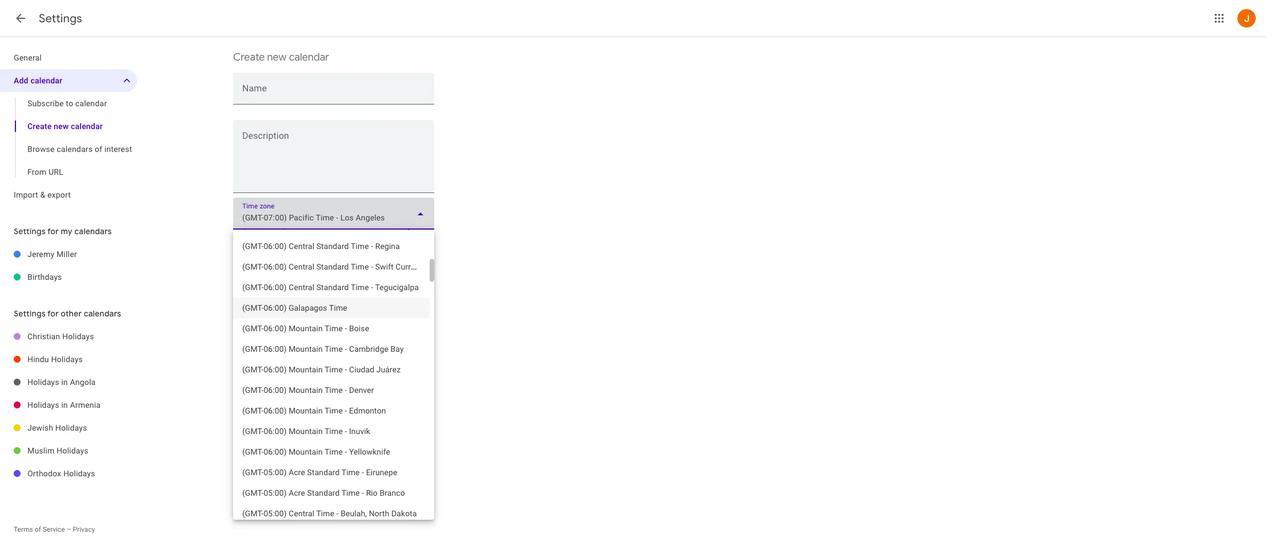Task type: locate. For each thing, give the bounding box(es) containing it.
angola
[[70, 378, 96, 387]]

holidays inside hindu holidays link
[[51, 355, 83, 364]]

1 vertical spatial settings
[[14, 226, 46, 237]]

calendar
[[289, 51, 329, 64], [31, 76, 62, 85], [75, 99, 107, 108], [71, 122, 103, 131], [275, 281, 308, 291]]

miller
[[57, 250, 77, 259]]

1 vertical spatial create
[[27, 122, 52, 131]]

hindu
[[27, 355, 49, 364]]

settings up christian
[[14, 309, 46, 319]]

–
[[67, 526, 71, 534]]

holidays down the muslim holidays link
[[63, 469, 95, 479]]

browse calendars of interest
[[27, 145, 132, 154]]

(gmt minus 06:00)mountain time - ciudad juárez option
[[233, 360, 430, 380]]

calendars right my
[[74, 226, 112, 237]]

hindu holidays link
[[27, 348, 137, 371]]

calendars inside tree
[[57, 145, 93, 154]]

holidays inside the muslim holidays link
[[57, 447, 88, 456]]

settings for settings for other calendars
[[14, 309, 46, 319]]

holidays inside orthodox holidays link
[[63, 469, 95, 479]]

&
[[40, 190, 45, 200]]

2 vertical spatial settings
[[14, 309, 46, 319]]

holidays down hindu
[[27, 378, 59, 387]]

1 vertical spatial for
[[47, 309, 59, 319]]

settings up jeremy
[[14, 226, 46, 237]]

0 vertical spatial new
[[267, 51, 287, 64]]

calendars up the url
[[57, 145, 93, 154]]

1 vertical spatial in
[[61, 401, 68, 410]]

of
[[95, 145, 102, 154], [35, 526, 41, 534]]

for for other
[[47, 309, 59, 319]]

1 vertical spatial create new calendar
[[27, 122, 103, 131]]

create new calendar inside group
[[27, 122, 103, 131]]

2 for from the top
[[47, 309, 59, 319]]

(gmt minus 06:00)galapagos time option
[[233, 298, 430, 318]]

0 vertical spatial for
[[47, 226, 59, 237]]

(gmt minus 06:00)central standard time - swift current option
[[233, 257, 430, 277]]

holidays inside holidays in armenia link
[[27, 401, 59, 410]]

holidays up orthodox holidays tree item
[[57, 447, 88, 456]]

None field
[[233, 198, 434, 230]]

1 horizontal spatial new
[[267, 51, 287, 64]]

(gmt minus 05:00)central time - beulah, north dakota option
[[233, 504, 430, 524]]

jeremy
[[27, 250, 54, 259]]

(gmt minus 06:00)mountain time - edmonton option
[[233, 401, 430, 421]]

in for armenia
[[61, 401, 68, 410]]

in
[[61, 378, 68, 387], [61, 401, 68, 410]]

calendars up christian holidays link
[[84, 309, 121, 319]]

holidays inside christian holidays link
[[62, 332, 94, 341]]

(gmt minus 06:00)mountain time - inuvik option
[[233, 421, 430, 442]]

in for angola
[[61, 378, 68, 387]]

url
[[49, 168, 63, 177]]

for left my
[[47, 226, 59, 237]]

of left interest at the top left
[[95, 145, 102, 154]]

holidays up jewish
[[27, 401, 59, 410]]

(gmt minus 06:00)mountain time - denver option
[[233, 380, 430, 401]]

(gmt minus 06:00)mountain time - cambridge bay option
[[233, 339, 430, 360]]

holidays in angola tree item
[[0, 371, 137, 394]]

None text field
[[233, 133, 434, 188]]

settings right the go back icon
[[39, 11, 82, 26]]

orthodox holidays
[[27, 469, 95, 479]]

birthdays
[[27, 273, 62, 282]]

terms of service link
[[14, 526, 65, 534]]

birthdays tree item
[[0, 266, 137, 289]]

privacy link
[[73, 526, 95, 534]]

calendar inside button
[[275, 281, 308, 291]]

jeremy miller
[[27, 250, 77, 259]]

of inside tree
[[95, 145, 102, 154]]

1 vertical spatial new
[[54, 122, 69, 131]]

subscribe to calendar
[[27, 99, 107, 108]]

2 vertical spatial calendars
[[84, 309, 121, 319]]

1 horizontal spatial of
[[95, 145, 102, 154]]

tree
[[0, 46, 137, 206]]

0 horizontal spatial create new calendar
[[27, 122, 103, 131]]

muslim holidays link
[[27, 440, 137, 463]]

terms
[[14, 526, 33, 534]]

holidays up hindu holidays link at bottom left
[[62, 332, 94, 341]]

0 vertical spatial settings
[[39, 11, 82, 26]]

1 horizontal spatial create new calendar
[[233, 51, 329, 64]]

(gmt minus 06:00)central standard time - tegucigalpa option
[[233, 277, 430, 298]]

holidays down the holidays in armenia tree item
[[55, 424, 87, 433]]

(gmt minus 06:00)mountain time - boise option
[[233, 318, 430, 339]]

holidays down christian holidays "tree item"
[[51, 355, 83, 364]]

0 horizontal spatial of
[[35, 526, 41, 534]]

2 in from the top
[[61, 401, 68, 410]]

create
[[233, 51, 265, 64], [27, 122, 52, 131], [247, 281, 273, 291]]

holidays for christian
[[62, 332, 94, 341]]

2 vertical spatial create
[[247, 281, 273, 291]]

add calendar
[[14, 76, 62, 85]]

0 vertical spatial calendars
[[57, 145, 93, 154]]

group
[[0, 92, 137, 184]]

for
[[47, 226, 59, 237], [47, 309, 59, 319]]

holidays inside jewish holidays link
[[55, 424, 87, 433]]

interest
[[104, 145, 132, 154]]

for left other
[[47, 309, 59, 319]]

group containing subscribe to calendar
[[0, 92, 137, 184]]

(gmt minus 06:00)central standard time - regina option
[[233, 236, 430, 257]]

muslim
[[27, 447, 55, 456]]

holidays inside holidays in angola link
[[27, 378, 59, 387]]

1 vertical spatial of
[[35, 526, 41, 534]]

settings
[[39, 11, 82, 26], [14, 226, 46, 237], [14, 309, 46, 319]]

in left angola at the bottom left of page
[[61, 378, 68, 387]]

hindu holidays tree item
[[0, 348, 137, 371]]

create new calendar
[[233, 51, 329, 64], [27, 122, 103, 131]]

calendar inside tree item
[[31, 76, 62, 85]]

export
[[47, 190, 71, 200]]

christian
[[27, 332, 60, 341]]

orthodox
[[27, 469, 61, 479]]

0 vertical spatial in
[[61, 378, 68, 387]]

0 horizontal spatial new
[[54, 122, 69, 131]]

privacy
[[73, 526, 95, 534]]

calendars
[[57, 145, 93, 154], [74, 226, 112, 237], [84, 309, 121, 319]]

holidays
[[62, 332, 94, 341], [51, 355, 83, 364], [27, 378, 59, 387], [27, 401, 59, 410], [55, 424, 87, 433], [57, 447, 88, 456], [63, 469, 95, 479]]

christian holidays link
[[27, 325, 137, 348]]

import
[[14, 190, 38, 200]]

None text field
[[242, 85, 425, 101], [242, 246, 425, 262], [242, 85, 425, 101], [242, 246, 425, 262]]

holidays in armenia
[[27, 401, 101, 410]]

other
[[61, 309, 82, 319]]

1 in from the top
[[61, 378, 68, 387]]

muslim holidays tree item
[[0, 440, 137, 463]]

in left armenia
[[61, 401, 68, 410]]

new
[[267, 51, 287, 64], [54, 122, 69, 131]]

of right "terms"
[[35, 526, 41, 534]]

0 vertical spatial of
[[95, 145, 102, 154]]

create calendar
[[247, 281, 308, 291]]

1 vertical spatial calendars
[[74, 226, 112, 237]]

jewish
[[27, 424, 53, 433]]

1 for from the top
[[47, 226, 59, 237]]



Task type: vqa. For each thing, say whether or not it's contained in the screenshot.
Terms of Service – Privacy at the left bottom
yes



Task type: describe. For each thing, give the bounding box(es) containing it.
browse
[[27, 145, 55, 154]]

general
[[14, 53, 42, 62]]

subscribe
[[27, 99, 64, 108]]

0 vertical spatial create
[[233, 51, 265, 64]]

for for my
[[47, 226, 59, 237]]

jewish holidays
[[27, 424, 87, 433]]

settings for other calendars tree
[[0, 325, 137, 485]]

(gmt minus 06:00)central standard time - monterrey option
[[233, 216, 430, 236]]

service
[[43, 526, 65, 534]]

(gmt minus 05:00)acre standard time - eirunepe option
[[233, 463, 430, 483]]

create calendar button
[[233, 276, 322, 296]]

add
[[14, 76, 28, 85]]

calendars for other
[[84, 309, 121, 319]]

calendars for my
[[74, 226, 112, 237]]

orthodox holidays tree item
[[0, 463, 137, 485]]

jewish holidays tree item
[[0, 417, 137, 440]]

settings for settings for my calendars
[[14, 226, 46, 237]]

from url
[[27, 168, 63, 177]]

0 vertical spatial create new calendar
[[233, 51, 329, 64]]

add calendar tree item
[[0, 69, 137, 92]]

to
[[66, 99, 73, 108]]

import & export
[[14, 190, 71, 200]]

jewish holidays link
[[27, 417, 137, 440]]

(gmt minus 05:00)acre standard time - rio branco option
[[233, 483, 430, 504]]

settings for my calendars tree
[[0, 243, 137, 289]]

settings for my calendars
[[14, 226, 112, 237]]

jeremy miller tree item
[[0, 243, 137, 266]]

settings heading
[[39, 11, 82, 26]]

(gmt minus 06:00)mountain time - yellowknife option
[[233, 442, 430, 463]]

holidays in armenia tree item
[[0, 394, 137, 417]]

from
[[27, 168, 46, 177]]

holidays for muslim
[[57, 447, 88, 456]]

orthodox holidays link
[[27, 463, 137, 485]]

muslim holidays
[[27, 447, 88, 456]]

hindu holidays
[[27, 355, 83, 364]]

holidays for jewish
[[55, 424, 87, 433]]

new inside tree
[[54, 122, 69, 131]]

armenia
[[70, 401, 101, 410]]

christian holidays tree item
[[0, 325, 137, 348]]

create inside create calendar button
[[247, 281, 273, 291]]

create inside tree
[[27, 122, 52, 131]]

settings for settings
[[39, 11, 82, 26]]

holidays in angola
[[27, 378, 96, 387]]

holidays for orthodox
[[63, 469, 95, 479]]

holidays in armenia link
[[27, 394, 137, 417]]

go back image
[[14, 11, 27, 25]]

christian holidays
[[27, 332, 94, 341]]

my
[[61, 226, 72, 237]]

tree containing general
[[0, 46, 137, 206]]

holidays for hindu
[[51, 355, 83, 364]]

terms of service – privacy
[[14, 526, 95, 534]]

birthdays link
[[27, 266, 137, 289]]

settings for other calendars
[[14, 309, 121, 319]]

holidays in angola link
[[27, 371, 137, 394]]



